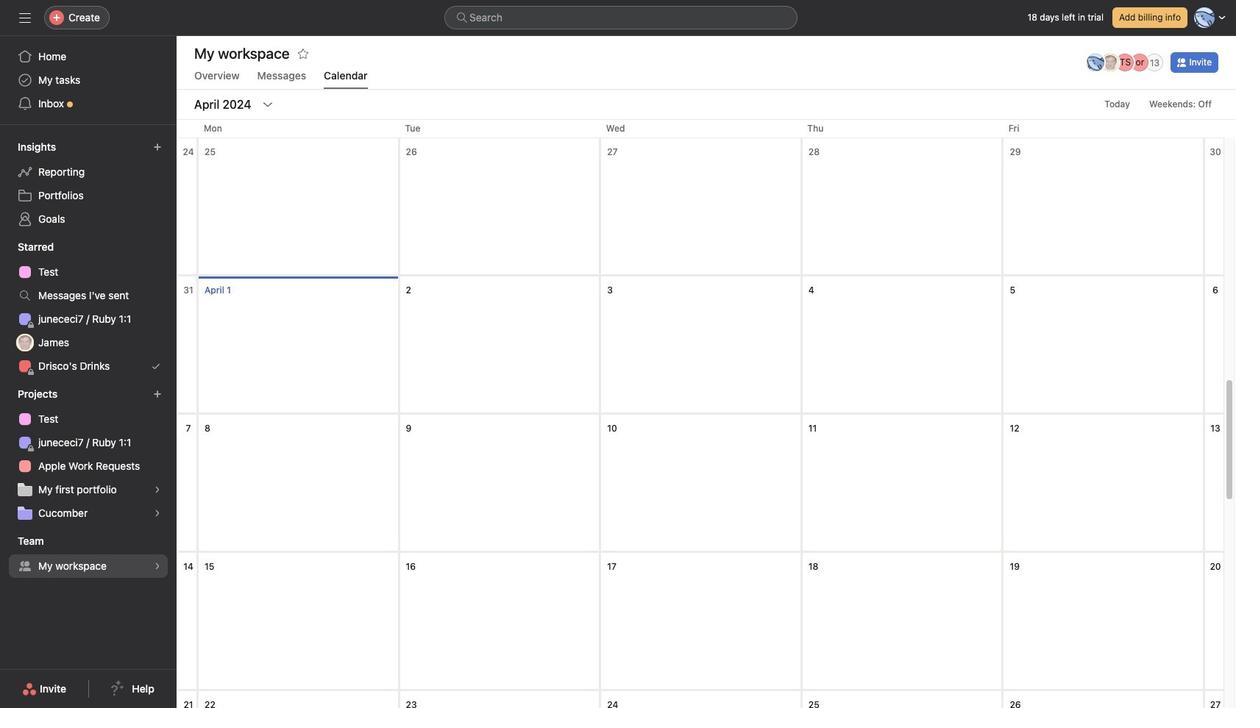 Task type: vqa. For each thing, say whether or not it's contained in the screenshot.
the Add to starred icon
yes



Task type: locate. For each thing, give the bounding box(es) containing it.
projects element
[[0, 381, 177, 528]]

global element
[[0, 36, 177, 124]]

see details, my workspace image
[[153, 562, 162, 571]]

teams element
[[0, 528, 177, 581]]

pick month image
[[262, 99, 273, 110]]

hide sidebar image
[[19, 12, 31, 24]]

list box
[[445, 6, 798, 29]]

new project or portfolio image
[[153, 390, 162, 399]]

add to starred image
[[297, 48, 309, 60]]



Task type: describe. For each thing, give the bounding box(es) containing it.
new insights image
[[153, 143, 162, 152]]

see details, cucomber image
[[153, 509, 162, 518]]

starred element
[[0, 234, 177, 381]]

see details, my first portfolio image
[[153, 486, 162, 495]]

insights element
[[0, 134, 177, 234]]



